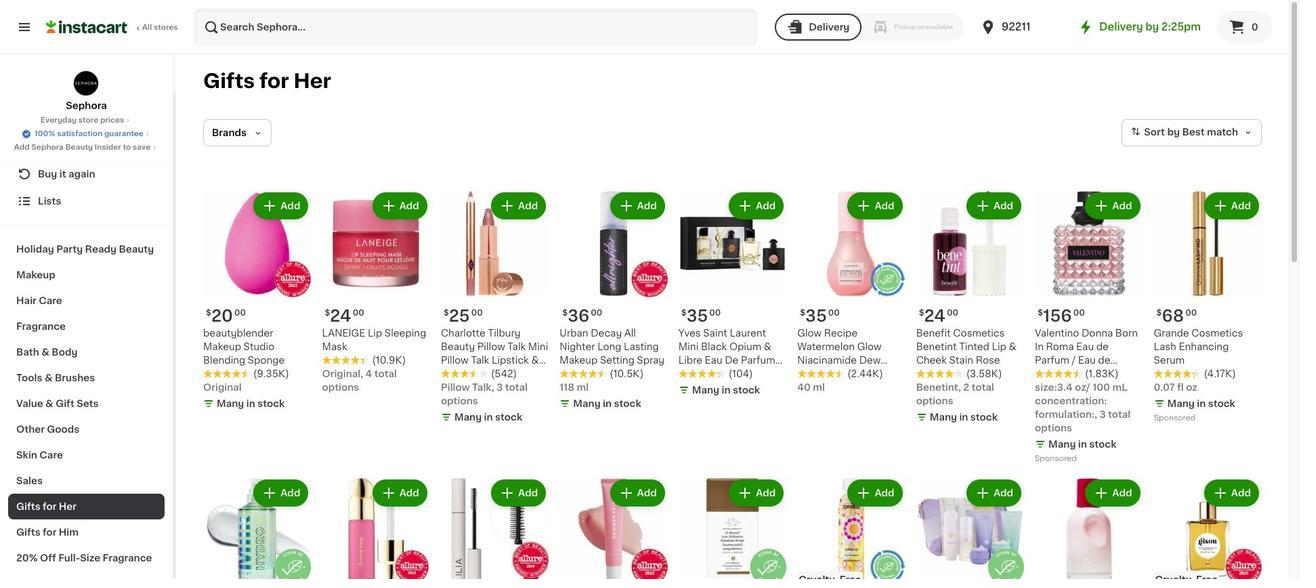 Task type: locate. For each thing, give the bounding box(es) containing it.
$ up grande
[[1157, 309, 1163, 318]]

full-
[[58, 554, 80, 563]]

beautyblender
[[203, 329, 274, 339]]

0 button
[[1218, 11, 1274, 43]]

many in stock for 156
[[1049, 440, 1117, 450]]

0 vertical spatial care
[[39, 296, 62, 306]]

1 horizontal spatial $ 35 00
[[801, 309, 840, 324]]

pillow down liner
[[441, 383, 470, 393]]

pillow talk, 3 total options
[[441, 383, 528, 406]]

sponge
[[248, 356, 285, 366]]

1 horizontal spatial her
[[294, 71, 332, 91]]

bath & body link
[[8, 340, 165, 365]]

many down 118 ml
[[574, 400, 601, 409]]

makeup up blending
[[203, 343, 241, 352]]

$ 35 00 up 'recipe'
[[801, 309, 840, 324]]

cosmetics inside benefit cosmetics benetint tinted lip & cheek stain rose
[[954, 329, 1005, 339]]

her
[[294, 71, 332, 91], [59, 502, 77, 512]]

2 horizontal spatial makeup
[[560, 356, 598, 366]]

stock down benetint, 2 total options
[[971, 413, 998, 423]]

parfum down "roma"
[[1036, 356, 1070, 366]]

1 vertical spatial spray
[[1073, 370, 1100, 379]]

0 horizontal spatial sponsored badge image
[[1036, 455, 1077, 463]]

2 cosmetics from the left
[[1192, 329, 1244, 339]]

tilbury
[[488, 329, 521, 339]]

00 right 20
[[234, 309, 246, 317]]

0 horizontal spatial $ 35 00
[[682, 309, 721, 324]]

8 00 from the left
[[947, 309, 959, 318]]

1 24 from the left
[[330, 309, 352, 324]]

00 inside $ 25 00
[[472, 309, 483, 318]]

$ up yves
[[682, 309, 687, 318]]

stock for 68
[[1209, 400, 1236, 409]]

92211 button
[[981, 8, 1062, 46]]

stock for 25
[[495, 413, 523, 423]]

for left him
[[43, 528, 57, 537]]

2 vertical spatial pillow
[[441, 383, 470, 393]]

0 horizontal spatial beauty
[[65, 144, 93, 151]]

Search field
[[195, 9, 757, 45]]

sponsored badge image for 156
[[1036, 455, 1077, 463]]

00 right 156
[[1074, 309, 1086, 317]]

5 $ from the left
[[1038, 309, 1044, 317]]

parfum down opium
[[741, 356, 776, 366]]

2 vertical spatial gifts
[[16, 528, 40, 537]]

makeup down nighter
[[560, 356, 598, 366]]

sleeping
[[385, 329, 427, 339]]

1 vertical spatial fragrance
[[103, 554, 152, 563]]

00 right 68
[[1186, 309, 1198, 318]]

(10.5k)
[[610, 370, 644, 379]]

1 $ from the left
[[206, 309, 211, 317]]

1 horizontal spatial spray
[[1073, 370, 1100, 379]]

many down the formulation:,
[[1049, 440, 1077, 450]]

many in stock down (10.5k)
[[574, 400, 642, 409]]

3 inside the pillow talk, 3 total options
[[497, 383, 503, 393]]

sponsored badge image down the formulation:,
[[1036, 455, 1077, 463]]

holiday party ready beauty link
[[8, 237, 165, 262]]

1 horizontal spatial glow
[[858, 343, 882, 352]]

pillow down tilbury
[[478, 343, 505, 352]]

2 vertical spatial for
[[43, 528, 57, 537]]

0 horizontal spatial gifts for her
[[16, 502, 77, 512]]

care right hair
[[39, 296, 62, 306]]

eau right /
[[1079, 356, 1096, 366]]

2 vertical spatial beauty
[[441, 343, 475, 352]]

0 horizontal spatial makeup
[[16, 270, 55, 280]]

0 vertical spatial fragrance
[[16, 322, 66, 331]]

0 vertical spatial sponsored badge image
[[1155, 415, 1196, 423]]

hair
[[16, 296, 36, 306]]

gifts up brands
[[203, 71, 255, 91]]

00 inside $ 36 00
[[591, 309, 603, 317]]

cosmetics up tinted
[[954, 329, 1005, 339]]

bath
[[16, 348, 39, 357]]

valentino
[[1036, 329, 1080, 339]]

1 horizontal spatial mini
[[679, 343, 699, 352]]

00 right the 36
[[591, 309, 603, 317]]

beauty down satisfaction
[[65, 144, 93, 151]]

(3.58k)
[[967, 370, 1003, 379]]

parfum up size:3.4
[[1036, 370, 1070, 379]]

00 up the laneige on the bottom of page
[[353, 309, 364, 317]]

value
[[16, 399, 43, 409]]

1 vertical spatial gifts for her
[[16, 502, 77, 512]]

stock for 24
[[971, 413, 998, 423]]

0 vertical spatial by
[[1146, 22, 1160, 32]]

talk up lipstick
[[508, 343, 526, 352]]

stock down size:3.4 oz/ 100 ml concentration: formulation:, 3 total options
[[1090, 440, 1117, 450]]

fragrance down hair care
[[16, 322, 66, 331]]

24 up the laneige on the bottom of page
[[330, 309, 352, 324]]

0 vertical spatial glow
[[798, 329, 822, 339]]

de up (1.83k)
[[1099, 356, 1111, 366]]

1 horizontal spatial by
[[1168, 128, 1181, 137]]

gift
[[56, 399, 74, 409]]

0 horizontal spatial spray
[[637, 356, 665, 366]]

00 up benefit
[[947, 309, 959, 318]]

all inside urban decay all nighter long lasting makeup setting spray
[[625, 329, 636, 339]]

2 $ 24 00 from the left
[[920, 309, 959, 324]]

$ inside $ 156 00
[[1038, 309, 1044, 317]]

$ for glow recipe watermelon glow niacinamide dew drops
[[801, 309, 806, 317]]

0 horizontal spatial 35
[[687, 309, 709, 324]]

mini inside yves saint laurent mini black opium & libre eau de parfum duo
[[679, 343, 699, 352]]

00 right 25
[[472, 309, 483, 318]]

& right lipstick
[[532, 356, 539, 366]]

all left stores
[[142, 24, 152, 31]]

product group containing 36
[[560, 190, 668, 414]]

sephora up "store"
[[66, 101, 107, 110]]

options inside original, 4 total options
[[322, 383, 359, 393]]

lip left sleeping
[[368, 329, 382, 339]]

0 horizontal spatial delivery
[[809, 22, 850, 32]]

many in stock down 'original'
[[217, 400, 285, 409]]

2 35 from the left
[[687, 309, 709, 324]]

in down (10.5k)
[[603, 400, 612, 409]]

5 00 from the left
[[1074, 309, 1086, 317]]

many for 25
[[455, 413, 482, 423]]

all inside 'link'
[[142, 24, 152, 31]]

spray up oz/
[[1073, 370, 1100, 379]]

20% off full-size fragrance link
[[8, 546, 165, 571]]

1 vertical spatial care
[[40, 451, 63, 460]]

36
[[568, 309, 590, 324]]

0 vertical spatial de
[[1097, 343, 1109, 352]]

match
[[1208, 128, 1239, 137]]

many in stock
[[693, 386, 761, 395], [217, 400, 285, 409], [574, 400, 642, 409], [1168, 400, 1236, 409], [455, 413, 523, 423], [930, 413, 998, 423], [1049, 440, 1117, 450]]

gifts for her up gifts for him
[[16, 502, 77, 512]]

eau inside yves saint laurent mini black opium & libre eau de parfum duo
[[705, 356, 723, 366]]

by for sort
[[1168, 128, 1181, 137]]

for
[[260, 71, 289, 91], [43, 502, 57, 512], [43, 528, 57, 537]]

many in stock down the formulation:,
[[1049, 440, 1117, 450]]

$ inside $ 68 00
[[1157, 309, 1163, 318]]

2 24 from the left
[[925, 309, 946, 324]]

grande
[[1155, 329, 1190, 339]]

00
[[234, 309, 246, 317], [353, 309, 364, 317], [591, 309, 603, 317], [829, 309, 840, 317], [1074, 309, 1086, 317], [472, 309, 483, 318], [710, 309, 721, 318], [947, 309, 959, 318], [1186, 309, 1198, 318]]

black
[[701, 343, 727, 352]]

0 horizontal spatial ml
[[577, 383, 589, 393]]

118
[[560, 383, 575, 393]]

1 vertical spatial gifts
[[16, 502, 40, 512]]

in down oz
[[1198, 400, 1207, 409]]

1 horizontal spatial beauty
[[119, 245, 154, 254]]

0 vertical spatial lip
[[368, 329, 382, 339]]

$ 24 00 for benefit
[[920, 309, 959, 324]]

in down the formulation:,
[[1079, 440, 1088, 450]]

0 horizontal spatial all
[[142, 24, 152, 31]]

lip inside laneige lip sleeping mask
[[368, 329, 382, 339]]

3 $ from the left
[[563, 309, 568, 317]]

in for 25
[[484, 413, 493, 423]]

value & gift sets link
[[8, 391, 165, 417]]

1 horizontal spatial 35
[[806, 309, 827, 324]]

product group
[[203, 190, 311, 414], [322, 190, 430, 395], [441, 190, 549, 427], [560, 190, 668, 414], [679, 190, 787, 400], [798, 190, 906, 395], [917, 190, 1025, 427], [1036, 190, 1144, 467], [1155, 190, 1263, 426], [203, 477, 311, 580], [322, 477, 430, 580], [441, 477, 549, 580], [560, 477, 668, 580], [679, 477, 787, 580], [798, 477, 906, 580], [917, 477, 1025, 580], [1036, 477, 1144, 580], [1155, 477, 1263, 580]]

original,
[[322, 370, 363, 379]]

sponsored badge image
[[1155, 415, 1196, 423], [1036, 455, 1077, 463]]

7 00 from the left
[[710, 309, 721, 318]]

total inside benetint, 2 total options
[[972, 383, 995, 393]]

$ inside $ 25 00
[[444, 309, 449, 318]]

3 down (542)
[[497, 383, 503, 393]]

product group containing 68
[[1155, 190, 1263, 426]]

1 vertical spatial by
[[1168, 128, 1181, 137]]

size:3.4 oz/ 100 ml concentration: formulation:, 3 total options
[[1036, 383, 1131, 433]]

eau down black
[[705, 356, 723, 366]]

2 $ 35 00 from the left
[[682, 309, 721, 324]]

0 vertical spatial spray
[[637, 356, 665, 366]]

cosmetics for 24
[[954, 329, 1005, 339]]

again
[[68, 169, 95, 179]]

8 $ from the left
[[920, 309, 925, 318]]

stock down the pillow talk, 3 total options
[[495, 413, 523, 423]]

gifts up 20%
[[16, 528, 40, 537]]

$ inside $ 36 00
[[563, 309, 568, 317]]

skin
[[16, 451, 37, 460]]

1 35 from the left
[[806, 309, 827, 324]]

in down (104)
[[722, 386, 731, 395]]

oz
[[1187, 383, 1198, 393]]

35 for yves
[[687, 309, 709, 324]]

0 horizontal spatial mini
[[529, 343, 549, 352]]

delivery for delivery
[[809, 22, 850, 32]]

options down the formulation:,
[[1036, 424, 1073, 433]]

0 horizontal spatial talk
[[471, 356, 490, 366]]

in
[[722, 386, 731, 395], [247, 400, 255, 409], [603, 400, 612, 409], [1198, 400, 1207, 409], [484, 413, 493, 423], [960, 413, 969, 423], [1079, 440, 1088, 450]]

0 vertical spatial pillow
[[478, 343, 505, 352]]

other
[[16, 425, 45, 434]]

1 horizontal spatial lip
[[993, 343, 1007, 352]]

1 horizontal spatial 24
[[925, 309, 946, 324]]

many for 24
[[930, 413, 958, 423]]

all
[[142, 24, 152, 31], [625, 329, 636, 339]]

1 horizontal spatial sponsored badge image
[[1155, 415, 1196, 423]]

1 horizontal spatial $ 24 00
[[920, 309, 959, 324]]

100% satisfaction guarantee
[[35, 130, 144, 138]]

$ up urban
[[563, 309, 568, 317]]

0 vertical spatial all
[[142, 24, 152, 31]]

many in stock for 36
[[574, 400, 642, 409]]

skin care link
[[8, 443, 165, 468]]

in
[[1036, 343, 1044, 352]]

mini up lipstick
[[529, 343, 549, 352]]

stock down "(4.17k)"
[[1209, 400, 1236, 409]]

1 vertical spatial sephora
[[31, 144, 64, 151]]

(10.9k)
[[372, 356, 406, 366]]

sort by
[[1145, 128, 1181, 137]]

0 horizontal spatial her
[[59, 502, 77, 512]]

24 for benefit
[[925, 309, 946, 324]]

size:3.4
[[1036, 383, 1073, 393]]

stock down (10.5k)
[[614, 400, 642, 409]]

1 vertical spatial 3
[[1100, 410, 1107, 420]]

$ up watermelon
[[801, 309, 806, 317]]

gifts for him
[[16, 528, 79, 537]]

oz/
[[1076, 383, 1091, 393]]

many in stock down benetint, 2 total options
[[930, 413, 998, 423]]

$ 24 00 up the laneige on the bottom of page
[[325, 309, 364, 324]]

0 horizontal spatial 3
[[497, 383, 503, 393]]

gifts down sales
[[16, 502, 40, 512]]

0 vertical spatial sephora
[[66, 101, 107, 110]]

2
[[964, 383, 970, 393]]

0 horizontal spatial lip
[[368, 329, 382, 339]]

1 horizontal spatial gifts for her
[[203, 71, 332, 91]]

save
[[133, 144, 151, 151]]

de
[[1097, 343, 1109, 352], [1099, 356, 1111, 366]]

$ 35 00 for glow
[[801, 309, 840, 324]]

product group containing 25
[[441, 190, 549, 427]]

1 vertical spatial beauty
[[119, 245, 154, 254]]

4 00 from the left
[[829, 309, 840, 317]]

00 for yves
[[710, 309, 721, 318]]

delivery
[[1100, 22, 1144, 32], [809, 22, 850, 32]]

0 vertical spatial beauty
[[65, 144, 93, 151]]

glow
[[798, 329, 822, 339], [858, 343, 882, 352]]

care right the skin
[[40, 451, 63, 460]]

stain
[[950, 356, 974, 366]]

$ up the laneige on the bottom of page
[[325, 309, 330, 317]]

0 horizontal spatial $ 24 00
[[325, 309, 364, 324]]

many down the pillow talk, 3 total options
[[455, 413, 482, 423]]

to
[[123, 144, 131, 151]]

ml right 40
[[814, 383, 826, 393]]

makeup
[[16, 270, 55, 280], [203, 343, 241, 352], [560, 356, 598, 366]]

2 vertical spatial makeup
[[560, 356, 598, 366]]

holiday
[[16, 245, 54, 254]]

sponsored badge image down 0.07 fl oz
[[1155, 415, 1196, 423]]

stock for 156
[[1090, 440, 1117, 450]]

3 down 100
[[1100, 410, 1107, 420]]

1 vertical spatial de
[[1099, 356, 1111, 366]]

glow up dew
[[858, 343, 882, 352]]

mini
[[529, 343, 549, 352], [679, 343, 699, 352]]

1 vertical spatial sponsored badge image
[[1036, 455, 1077, 463]]

many in stock for 24
[[930, 413, 998, 423]]

1 cosmetics from the left
[[954, 329, 1005, 339]]

0 horizontal spatial 24
[[330, 309, 352, 324]]

& left in
[[1009, 343, 1017, 352]]

total down (3.58k)
[[972, 383, 995, 393]]

1 horizontal spatial cosmetics
[[1192, 329, 1244, 339]]

for for gifts for her link
[[43, 502, 57, 512]]

0 horizontal spatial by
[[1146, 22, 1160, 32]]

4 $ from the left
[[801, 309, 806, 317]]

1 horizontal spatial talk
[[508, 343, 526, 352]]

0 horizontal spatial glow
[[798, 329, 822, 339]]

lists link
[[8, 188, 165, 215]]

$ for laneige lip sleeping mask
[[325, 309, 330, 317]]

0 vertical spatial gifts
[[203, 71, 255, 91]]

other goods
[[16, 425, 80, 434]]

sort
[[1145, 128, 1166, 137]]

1 horizontal spatial all
[[625, 329, 636, 339]]

9 00 from the left
[[1186, 309, 1198, 318]]

& right "tools"
[[45, 373, 53, 383]]

92211
[[1003, 22, 1031, 32]]

$ inside $ 20 00
[[206, 309, 211, 317]]

holiday party ready beauty
[[16, 245, 154, 254]]

(1.83k)
[[1086, 370, 1119, 379]]

makeup down holiday
[[16, 270, 55, 280]]

2 ml from the left
[[814, 383, 826, 393]]

00 for laneige
[[353, 309, 364, 317]]

beauty inside charlotte tilbury beauty pillow talk mini pillow talk lipstick & liner set
[[441, 343, 475, 352]]

★★★★★
[[322, 356, 370, 366], [322, 356, 370, 366], [203, 370, 251, 379], [203, 370, 251, 379], [560, 370, 608, 379], [560, 370, 608, 379], [798, 370, 845, 379], [798, 370, 845, 379], [1036, 370, 1083, 379], [1036, 370, 1083, 379], [441, 370, 489, 379], [441, 370, 489, 379], [679, 370, 726, 379], [679, 370, 726, 379], [917, 370, 964, 379], [917, 370, 964, 379], [1155, 370, 1202, 379], [1155, 370, 1202, 379]]

$ up benefit
[[920, 309, 925, 318]]

many down 'original'
[[217, 400, 244, 409]]

00 inside $ 68 00
[[1186, 309, 1198, 318]]

1 horizontal spatial fragrance
[[103, 554, 152, 563]]

in for 68
[[1198, 400, 1207, 409]]

3 00 from the left
[[591, 309, 603, 317]]

options down benetint,
[[917, 397, 954, 406]]

$ 35 00 up yves
[[682, 309, 721, 324]]

00 inside $ 20 00
[[234, 309, 246, 317]]

stock down (9.35k)
[[258, 400, 285, 409]]

for up brands dropdown button
[[260, 71, 289, 91]]

1 $ 24 00 from the left
[[325, 309, 364, 324]]

by inside field
[[1168, 128, 1181, 137]]

delivery by 2:25pm link
[[1078, 19, 1202, 35]]

formulation:,
[[1036, 410, 1098, 420]]

1 horizontal spatial makeup
[[203, 343, 241, 352]]

2 horizontal spatial beauty
[[441, 343, 475, 352]]

1 horizontal spatial 3
[[1100, 410, 1107, 420]]

add sephora beauty insider to save link
[[14, 142, 159, 153]]

24 up benefit
[[925, 309, 946, 324]]

value & gift sets
[[16, 399, 99, 409]]

0 vertical spatial gifts for her
[[203, 71, 332, 91]]

lip up rose
[[993, 343, 1007, 352]]

sales
[[16, 476, 43, 486]]

gifts for her link
[[8, 494, 165, 520]]

0 vertical spatial 3
[[497, 383, 503, 393]]

1 00 from the left
[[234, 309, 246, 317]]

2 00 from the left
[[353, 309, 364, 317]]

00 up 'recipe'
[[829, 309, 840, 317]]

2 mini from the left
[[679, 343, 699, 352]]

many for 20
[[217, 400, 244, 409]]

$ up 'beautyblender'
[[206, 309, 211, 317]]

total inside original, 4 total options
[[375, 370, 397, 379]]

many down fl at the right of the page
[[1168, 400, 1196, 409]]

talk up set
[[471, 356, 490, 366]]

cosmetics inside grande cosmetics lash enhancing serum
[[1192, 329, 1244, 339]]

options
[[322, 383, 359, 393], [441, 397, 478, 406], [917, 397, 954, 406], [1036, 424, 1073, 433]]

best match
[[1183, 128, 1239, 137]]

2 $ from the left
[[325, 309, 330, 317]]

$ 35 00 for yves
[[682, 309, 721, 324]]

00 inside $ 156 00
[[1074, 309, 1086, 317]]

valentino donna born in roma eau de parfum / eau de parfum spray
[[1036, 329, 1139, 379]]

1 $ 35 00 from the left
[[801, 309, 840, 324]]

ml for 36
[[577, 383, 589, 393]]

20% off full-size fragrance
[[16, 554, 152, 563]]

ml right "118"
[[577, 383, 589, 393]]

9 $ from the left
[[1157, 309, 1163, 318]]

6 $ from the left
[[444, 309, 449, 318]]

gifts for gifts for her link
[[16, 502, 40, 512]]

brands
[[212, 128, 247, 138]]

None search field
[[194, 8, 758, 46]]

1 mini from the left
[[529, 343, 549, 352]]

by right sort
[[1168, 128, 1181, 137]]

fragrance right size
[[103, 554, 152, 563]]

gifts for her up brands dropdown button
[[203, 71, 332, 91]]

4
[[366, 370, 372, 379]]

party
[[56, 245, 83, 254]]

1 horizontal spatial ml
[[814, 383, 826, 393]]

& inside charlotte tilbury beauty pillow talk mini pillow talk lipstick & liner set
[[532, 356, 539, 366]]

1 vertical spatial lip
[[993, 343, 1007, 352]]

pillow up liner
[[441, 356, 469, 366]]

mini inside charlotte tilbury beauty pillow talk mini pillow talk lipstick & liner set
[[529, 343, 549, 352]]

pillow
[[478, 343, 505, 352], [441, 356, 469, 366], [441, 383, 470, 393]]

for up gifts for him
[[43, 502, 57, 512]]

eau down donna
[[1077, 343, 1095, 352]]

0 vertical spatial talk
[[508, 343, 526, 352]]

7 $ from the left
[[682, 309, 687, 318]]

1 vertical spatial for
[[43, 502, 57, 512]]

1 horizontal spatial delivery
[[1100, 22, 1144, 32]]

6 00 from the left
[[472, 309, 483, 318]]

total down the (10.9k)
[[375, 370, 397, 379]]

by left 2:25pm
[[1146, 22, 1160, 32]]

buy it again link
[[8, 161, 165, 188]]

libre
[[679, 356, 703, 366]]

0 horizontal spatial cosmetics
[[954, 329, 1005, 339]]

1 ml from the left
[[577, 383, 589, 393]]

1 vertical spatial makeup
[[203, 343, 241, 352]]

$ up charlotte
[[444, 309, 449, 318]]

in down the pillow talk, 3 total options
[[484, 413, 493, 423]]

1 vertical spatial all
[[625, 329, 636, 339]]

parfum inside yves saint laurent mini black opium & libre eau de parfum duo
[[741, 356, 776, 366]]

options down "original,"
[[322, 383, 359, 393]]

delivery inside button
[[809, 22, 850, 32]]

tools
[[16, 373, 42, 383]]

1 vertical spatial talk
[[471, 356, 490, 366]]

beauty down charlotte
[[441, 343, 475, 352]]

35 up 'recipe'
[[806, 309, 827, 324]]

liner
[[441, 370, 465, 379]]

gifts for gifts for him link
[[16, 528, 40, 537]]

ml for 35
[[814, 383, 826, 393]]

cosmetics up enhancing
[[1192, 329, 1244, 339]]



Task type: vqa. For each thing, say whether or not it's contained in the screenshot.


Task type: describe. For each thing, give the bounding box(es) containing it.
00 for valentino
[[1074, 309, 1086, 317]]

options inside the pillow talk, 3 total options
[[441, 397, 478, 406]]

$ for valentino donna born in roma eau de parfum / eau de parfum spray
[[1038, 309, 1044, 317]]

40 ml
[[798, 383, 826, 393]]

charlotte tilbury beauty pillow talk mini pillow talk lipstick & liner set
[[441, 329, 549, 379]]

$ 20 00
[[206, 309, 246, 324]]

lasting
[[624, 343, 659, 352]]

tools & brushes link
[[8, 365, 165, 391]]

care for skin care
[[40, 451, 63, 460]]

beautyblender makeup studio blending sponge
[[203, 329, 285, 366]]

many down duo
[[693, 386, 720, 395]]

service type group
[[776, 14, 965, 41]]

118 ml
[[560, 383, 589, 393]]

benetint
[[917, 343, 957, 352]]

ready
[[85, 245, 117, 254]]

urban decay all nighter long lasting makeup setting spray
[[560, 329, 665, 366]]

100%
[[35, 130, 55, 138]]

yves saint laurent mini black opium & libre eau de parfum duo
[[679, 329, 776, 379]]

blending
[[203, 356, 246, 366]]

sephora link
[[66, 70, 107, 113]]

beauty for charlotte
[[441, 343, 475, 352]]

original
[[203, 383, 242, 393]]

watermelon
[[798, 343, 855, 352]]

by for delivery
[[1146, 22, 1160, 32]]

00 for grande
[[1186, 309, 1198, 318]]

0 vertical spatial for
[[260, 71, 289, 91]]

total inside size:3.4 oz/ 100 ml concentration: formulation:, 3 total options
[[1109, 410, 1131, 420]]

instacart logo image
[[46, 19, 127, 35]]

1 vertical spatial glow
[[858, 343, 882, 352]]

size
[[80, 554, 100, 563]]

product group containing 156
[[1036, 190, 1144, 467]]

sales link
[[8, 468, 165, 494]]

for for gifts for him link
[[43, 528, 57, 537]]

$ for grande cosmetics lash enhancing serum
[[1157, 309, 1163, 318]]

in for 36
[[603, 400, 612, 409]]

$ for beautyblender makeup studio blending sponge
[[206, 309, 211, 317]]

niacinamide
[[798, 356, 857, 366]]

sets
[[77, 399, 99, 409]]

$ 68 00
[[1157, 309, 1198, 324]]

& inside benefit cosmetics benetint tinted lip & cheek stain rose
[[1009, 343, 1017, 352]]

0.07
[[1155, 383, 1176, 393]]

options inside benetint, 2 total options
[[917, 397, 954, 406]]

him
[[59, 528, 79, 537]]

Best match Sort by field
[[1123, 119, 1263, 146]]

lists
[[38, 197, 61, 206]]

$ 24 00 for laneige
[[325, 309, 364, 324]]

guarantee
[[104, 130, 144, 138]]

pillow inside the pillow talk, 3 total options
[[441, 383, 470, 393]]

0 horizontal spatial fragrance
[[16, 322, 66, 331]]

long
[[598, 343, 622, 352]]

$ for yves saint laurent mini black opium & libre eau de parfum duo
[[682, 309, 687, 318]]

benetint, 2 total options
[[917, 383, 995, 406]]

many in stock for 20
[[217, 400, 285, 409]]

25
[[449, 309, 470, 324]]

makeup inside beautyblender makeup studio blending sponge
[[203, 343, 241, 352]]

many for 156
[[1049, 440, 1077, 450]]

glow recipe watermelon glow niacinamide dew drops
[[798, 329, 882, 379]]

drops
[[798, 370, 827, 379]]

156
[[1044, 309, 1073, 324]]

35 for glow
[[806, 309, 827, 324]]

care for hair care
[[39, 296, 62, 306]]

benetint,
[[917, 383, 962, 393]]

makeup inside urban decay all nighter long lasting makeup setting spray
[[560, 356, 598, 366]]

40
[[798, 383, 811, 393]]

24 for laneige
[[330, 309, 352, 324]]

many in stock for 68
[[1168, 400, 1236, 409]]

00 for glow
[[829, 309, 840, 317]]

20
[[211, 309, 233, 324]]

beauty for add
[[65, 144, 93, 151]]

hair care link
[[8, 288, 165, 314]]

stock for 36
[[614, 400, 642, 409]]

00 for beautyblender
[[234, 309, 246, 317]]

$ for benefit cosmetics benetint tinted lip & cheek stain rose
[[920, 309, 925, 318]]

cheek
[[917, 356, 947, 366]]

/
[[1073, 356, 1076, 366]]

in for 24
[[960, 413, 969, 423]]

1 vertical spatial her
[[59, 502, 77, 512]]

(104)
[[729, 370, 753, 379]]

68
[[1163, 309, 1185, 324]]

lash
[[1155, 343, 1177, 352]]

0.07 fl oz
[[1155, 383, 1198, 393]]

studio
[[244, 343, 275, 352]]

(9.35k)
[[253, 370, 289, 379]]

lipstick
[[492, 356, 529, 366]]

many for 36
[[574, 400, 601, 409]]

skin care
[[16, 451, 63, 460]]

sponsored badge image for 68
[[1155, 415, 1196, 423]]

& left gift
[[45, 399, 53, 409]]

satisfaction
[[57, 130, 103, 138]]

many in stock for 25
[[455, 413, 523, 423]]

& inside yves saint laurent mini black opium & libre eau de parfum duo
[[764, 343, 772, 352]]

talk,
[[472, 383, 495, 393]]

spray inside 'valentino donna born in roma eau de parfum / eau de parfum spray'
[[1073, 370, 1100, 379]]

tools & brushes
[[16, 373, 95, 383]]

in for 20
[[247, 400, 255, 409]]

$ for charlotte tilbury beauty pillow talk mini pillow talk lipstick & liner set
[[444, 309, 449, 318]]

rose
[[976, 356, 1001, 366]]

donna
[[1082, 329, 1114, 339]]

$ for urban decay all nighter long lasting makeup setting spray
[[563, 309, 568, 317]]

mask
[[322, 343, 347, 352]]

00 for urban
[[591, 309, 603, 317]]

stock down (104)
[[733, 386, 761, 395]]

many for 68
[[1168, 400, 1196, 409]]

set
[[467, 370, 483, 379]]

options inside size:3.4 oz/ 100 ml concentration: formulation:, 3 total options
[[1036, 424, 1073, 433]]

delivery for delivery by 2:25pm
[[1100, 22, 1144, 32]]

setting
[[600, 356, 635, 366]]

gifts for him link
[[8, 520, 165, 546]]

(542)
[[491, 370, 517, 379]]

spray inside urban decay all nighter long lasting makeup setting spray
[[637, 356, 665, 366]]

00 for benefit
[[947, 309, 959, 318]]

in for 156
[[1079, 440, 1088, 450]]

buy it again
[[38, 169, 95, 179]]

0 vertical spatial her
[[294, 71, 332, 91]]

roma
[[1047, 343, 1075, 352]]

other goods link
[[8, 417, 165, 443]]

lip inside benefit cosmetics benetint tinted lip & cheek stain rose
[[993, 343, 1007, 352]]

1 horizontal spatial sephora
[[66, 101, 107, 110]]

0 horizontal spatial sephora
[[31, 144, 64, 151]]

cosmetics for 68
[[1192, 329, 1244, 339]]

sephora logo image
[[74, 70, 99, 96]]

0
[[1252, 22, 1259, 32]]

off
[[40, 554, 56, 563]]

3 inside size:3.4 oz/ 100 ml concentration: formulation:, 3 total options
[[1100, 410, 1107, 420]]

laneige lip sleeping mask
[[322, 329, 427, 352]]

00 for charlotte
[[472, 309, 483, 318]]

buy
[[38, 169, 57, 179]]

everyday store prices link
[[40, 115, 132, 126]]

1 vertical spatial pillow
[[441, 356, 469, 366]]

stock for 20
[[258, 400, 285, 409]]

total inside the pillow talk, 3 total options
[[506, 383, 528, 393]]

product group containing 20
[[203, 190, 311, 414]]

everyday
[[40, 117, 77, 124]]

& right bath
[[41, 348, 49, 357]]

duo
[[679, 370, 699, 379]]

(4.17k)
[[1205, 370, 1237, 379]]

hair care
[[16, 296, 62, 306]]

fl
[[1178, 383, 1185, 393]]

many in stock down (104)
[[693, 386, 761, 395]]

0 vertical spatial makeup
[[16, 270, 55, 280]]

goods
[[47, 425, 80, 434]]



